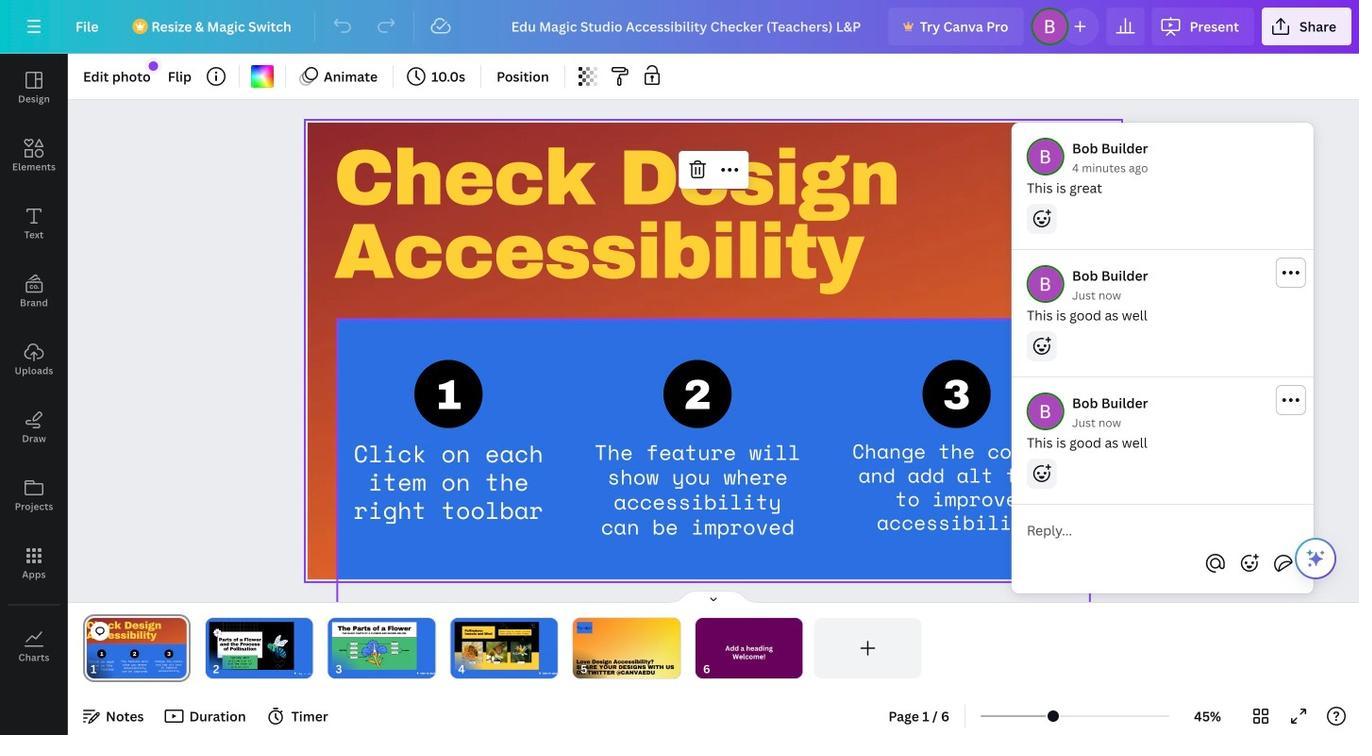 Task type: vqa. For each thing, say whether or not it's contained in the screenshot.
main menu bar
yes



Task type: describe. For each thing, give the bounding box(es) containing it.
canva assistant image
[[1305, 548, 1328, 570]]

side panel tab list
[[0, 54, 68, 681]]

hide pages image
[[669, 590, 759, 605]]

page 1 image
[[83, 618, 191, 679]]

Page title text field
[[105, 660, 112, 679]]



Task type: locate. For each thing, give the bounding box(es) containing it.
Reply draft. Add a reply or @mention. text field
[[1027, 520, 1299, 541]]

Zoom button
[[1178, 702, 1239, 732]]

main menu bar
[[0, 0, 1360, 54]]

no colour image
[[251, 65, 274, 88]]

Design title text field
[[496, 8, 882, 45]]



